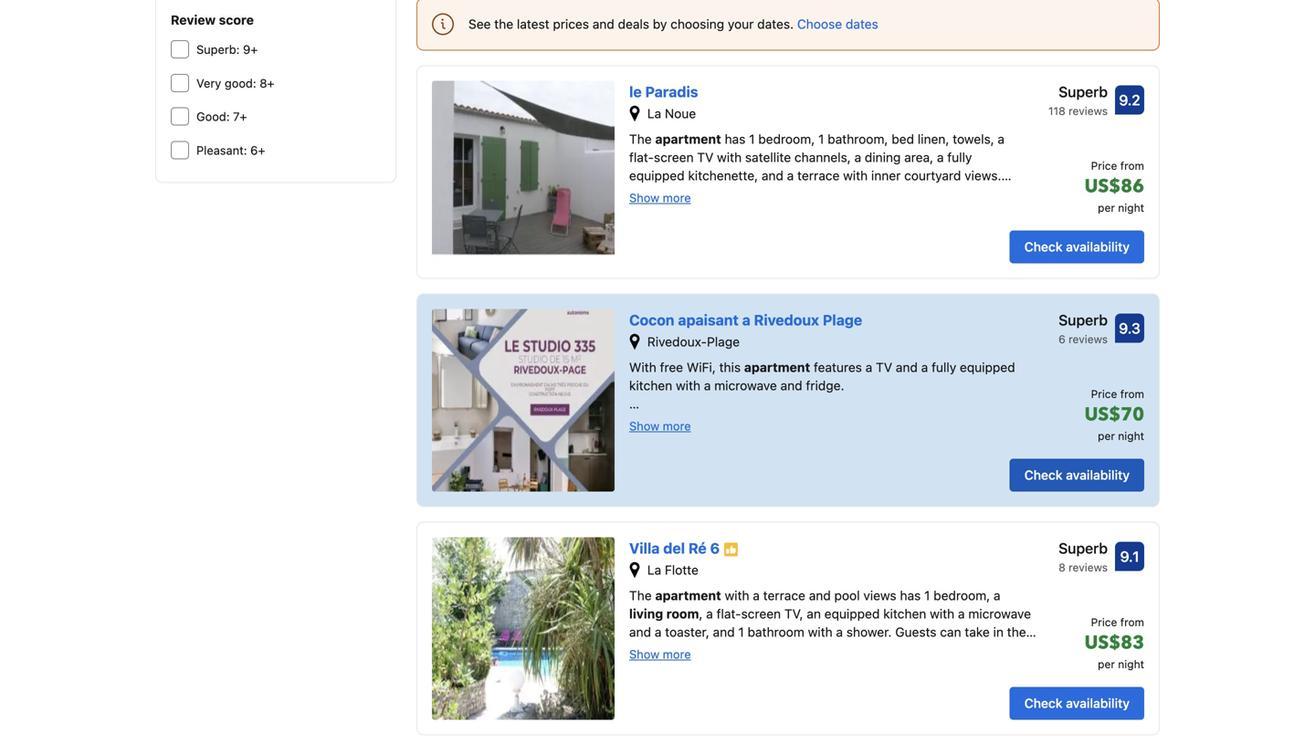 Task type: locate. For each thing, give the bounding box(es) containing it.
reviews inside superb 118 reviews
[[1069, 105, 1108, 117]]

0 vertical spatial flat-
[[630, 150, 654, 165]]

, while mytiliculture museum is 21 km from the property. the nearest airport is la rochelle - ile de re airport, 7 km from cocon apaisant a rivedoux plage.
[[630, 415, 1036, 485]]

price up the us$86
[[1092, 159, 1118, 172]]

apartment right "this"
[[745, 360, 811, 375]]

0 horizontal spatial apaisant
[[678, 311, 739, 329]]

fully inside features a tv and a fully equipped kitchen with a microwave and fridge.
[[932, 360, 957, 375]]

0 vertical spatial price
[[1092, 159, 1118, 172]]

6 left 9.3
[[1059, 333, 1066, 346]]

1 horizontal spatial ,
[[923, 415, 926, 430]]

cocon down nearest
[[858, 452, 896, 467]]

check availability link
[[1010, 231, 1145, 263], [1010, 459, 1145, 492], [1010, 687, 1145, 720]]

from up smoking. at the right bottom of page
[[809, 643, 837, 659]]

superb left 9.3
[[1059, 311, 1108, 329]]

and left deals
[[593, 16, 615, 31]]

0 horizontal spatial an
[[734, 187, 748, 202]]

0 horizontal spatial rivedoux
[[754, 311, 820, 329]]

is
[[752, 415, 761, 430], [683, 433, 693, 448], [961, 433, 971, 448], [728, 662, 737, 677]]

bedroom, inside has 1 bedroom, 1 bathroom, bed linen, towels, a flat-screen tv with satellite channels, a dining area, a fully equipped kitchenette, and a terrace with inner courtyard views. the property has an outdoor dining area.
[[759, 132, 815, 147]]

flat- inside , a flat-screen tv, an equipped kitchen with a microwave and a toaster, and 1 bathroom with a shower. guests can take in the ambience of the surroundings from an outdoor dining area. the accommodation is non-smoking.
[[717, 607, 742, 622]]

night inside price from us$86 per night
[[1119, 201, 1145, 214]]

cocon up rivedoux-
[[630, 311, 675, 329]]

a up bathroom
[[753, 589, 760, 604]]

with inside features a tv and a fully equipped kitchen with a microwave and fridge.
[[676, 378, 701, 394]]

0 vertical spatial reviews
[[1069, 105, 1108, 117]]

availability down price from us$70 per night
[[1067, 468, 1130, 483]]

3 availability from the top
[[1067, 696, 1130, 711]]

1 horizontal spatial plage
[[823, 311, 863, 329]]

fridge.
[[806, 378, 845, 394]]

9.2
[[1120, 91, 1141, 109]]

9.3
[[1119, 320, 1141, 337]]

1 horizontal spatial rivedoux
[[963, 452, 1017, 467]]

1 vertical spatial kitchen
[[884, 607, 927, 622]]

1 vertical spatial equipped
[[960, 360, 1016, 375]]

with up bathroom
[[725, 589, 750, 604]]

an down 'shower.'
[[840, 643, 855, 659]]

reviews for us$86
[[1069, 105, 1108, 117]]

check for us$86
[[1025, 239, 1063, 254]]

1 horizontal spatial flat-
[[717, 607, 742, 622]]

has up the satellite
[[725, 132, 746, 147]]

0 horizontal spatial dining
[[802, 187, 838, 202]]

check for us$83
[[1025, 696, 1063, 711]]

1 more from the top
[[663, 191, 691, 205]]

scored 9.1 element
[[1116, 542, 1145, 571]]

outdoor
[[752, 187, 798, 202], [858, 643, 904, 659]]

screen down the apartment
[[654, 150, 694, 165]]

outdoor down 'shower.'
[[858, 643, 904, 659]]

screen up bathroom
[[742, 607, 781, 622]]

a up can
[[958, 607, 965, 622]]

and inside has 1 bedroom, 1 bathroom, bed linen, towels, a flat-screen tv with satellite channels, a dining area, a fully equipped kitchenette, and a terrace with inner courtyard views. the property has an outdoor dining area.
[[762, 168, 784, 183]]

dining down guests
[[908, 643, 944, 659]]

with down wifi, at the right
[[676, 378, 701, 394]]

2 vertical spatial price
[[1092, 616, 1118, 629]]

the up museum
[[630, 415, 652, 430]]

prices
[[553, 16, 589, 31]]

superb up 8
[[1059, 540, 1108, 557]]

check availability down price from us$83 per night
[[1025, 696, 1130, 711]]

0 vertical spatial 6
[[1059, 333, 1066, 346]]

1 vertical spatial show more button
[[630, 419, 691, 434]]

1 vertical spatial area.
[[947, 643, 977, 659]]

a down the satellite
[[787, 168, 794, 183]]

apaisant
[[678, 311, 739, 329], [899, 452, 949, 467]]

1 vertical spatial show
[[630, 420, 660, 433]]

, for while
[[923, 415, 926, 430]]

apaisant inside , while mytiliculture museum is 21 km from the property. the nearest airport is la rochelle - ile de re airport, 7 km from cocon apaisant a rivedoux plage.
[[899, 452, 949, 467]]

is left 21
[[683, 433, 693, 448]]

la down mytiliculture
[[974, 433, 988, 448]]

1 horizontal spatial outdoor
[[858, 643, 904, 659]]

0 horizontal spatial ,
[[699, 607, 703, 622]]

per for us$83
[[1098, 658, 1116, 671]]

, inside , while mytiliculture museum is 21 km from the property. the nearest airport is la rochelle - ile de re airport, 7 km from cocon apaisant a rivedoux plage.
[[923, 415, 926, 430]]

reviews for us$83
[[1069, 561, 1108, 574]]

show down the apartment
[[630, 191, 660, 205]]

1 horizontal spatial tv
[[876, 360, 893, 375]]

night for us$83
[[1119, 658, 1145, 671]]

superb 6 reviews
[[1059, 311, 1108, 346]]

superb up 118
[[1059, 83, 1108, 100]]

0 vertical spatial terrace
[[798, 168, 840, 183]]

la noue
[[648, 106, 696, 121]]

0 vertical spatial cocon
[[630, 311, 675, 329]]

1 vertical spatial more
[[663, 420, 691, 433]]

equipped inside features a tv and a fully equipped kitchen with a microwave and fridge.
[[960, 360, 1016, 375]]

0 vertical spatial screen
[[654, 150, 694, 165]]

an down kitchenette,
[[734, 187, 748, 202]]

1 vertical spatial per
[[1098, 430, 1116, 443]]

0 vertical spatial superb
[[1059, 83, 1108, 100]]

1 vertical spatial an
[[807, 607, 821, 622]]

1 check availability from the top
[[1025, 239, 1130, 254]]

equipped up property
[[630, 168, 685, 183]]

0 horizontal spatial flat-
[[630, 150, 654, 165]]

,
[[923, 415, 926, 430], [699, 607, 703, 622]]

equipped for , a flat-screen tv, an equipped kitchen with a microwave and a toaster, and 1 bathroom with a shower. guests can take in the ambience of the surroundings from an outdoor dining area. the accommodation is non-smoking.
[[825, 607, 880, 622]]

from up the us$86
[[1121, 159, 1145, 172]]

take
[[965, 625, 990, 640]]

0 horizontal spatial screen
[[654, 150, 694, 165]]

, left while
[[923, 415, 926, 430]]

1 up the satellite
[[749, 132, 755, 147]]

more down kitchenette,
[[663, 191, 691, 205]]

and down the satellite
[[762, 168, 784, 183]]

the right 'in'
[[1008, 625, 1027, 640]]

1 vertical spatial terrace
[[764, 589, 806, 604]]

2 show more button from the top
[[630, 419, 691, 434]]

2 price from the top
[[1092, 388, 1118, 401]]

of
[[690, 643, 702, 659]]

0 horizontal spatial 6
[[710, 540, 720, 557]]

la for us$83
[[648, 563, 662, 578]]

kitchen for , a flat-screen tv, an equipped kitchen with a microwave and a toaster, and 1 bathroom with a shower. guests can take in the ambience of the surroundings from an outdoor dining area. the accommodation is non-smoking.
[[884, 607, 927, 622]]

superb for us$86
[[1059, 83, 1108, 100]]

8+
[[260, 76, 275, 90]]

check availability for us$70
[[1025, 468, 1130, 483]]

3 price from the top
[[1092, 616, 1118, 629]]

and
[[593, 16, 615, 31], [762, 168, 784, 183], [896, 360, 918, 375], [781, 378, 803, 394], [809, 589, 831, 604], [630, 625, 652, 640], [713, 625, 735, 640]]

check availability down price from us$86 per night
[[1025, 239, 1130, 254]]

shower.
[[847, 625, 892, 640]]

the up property.
[[834, 415, 853, 430]]

show
[[630, 191, 660, 205], [630, 420, 660, 433], [630, 648, 660, 662]]

3 superb from the top
[[1059, 540, 1108, 557]]

property.
[[788, 433, 841, 448]]

1 vertical spatial check availability
[[1025, 468, 1130, 483]]

from inside , a flat-screen tv, an equipped kitchen with a microwave and a toaster, and 1 bathroom with a shower. guests can take in the ambience of the surroundings from an outdoor dining area. the accommodation is non-smoking.
[[809, 643, 837, 659]]

2 vertical spatial more
[[663, 648, 691, 662]]

microwave inside , a flat-screen tv, an equipped kitchen with a microwave and a toaster, and 1 bathroom with a shower. guests can take in the ambience of the surroundings from an outdoor dining area. the accommodation is non-smoking.
[[969, 607, 1032, 622]]

1 horizontal spatial km
[[782, 415, 800, 430]]

1 per from the top
[[1098, 201, 1116, 214]]

superb inside superb 118 reviews
[[1059, 83, 1108, 100]]

2 vertical spatial la
[[648, 563, 662, 578]]

an right tv,
[[807, 607, 821, 622]]

1 vertical spatial microwave
[[969, 607, 1032, 622]]

museum
[[630, 433, 680, 448]]

dining
[[865, 150, 901, 165], [802, 187, 838, 202], [908, 643, 944, 659]]

per
[[1098, 201, 1116, 214], [1098, 430, 1116, 443], [1098, 658, 1116, 671]]

la
[[648, 106, 662, 121], [974, 433, 988, 448], [648, 563, 662, 578]]

screen
[[654, 150, 694, 165], [742, 607, 781, 622]]

1 vertical spatial flat-
[[717, 607, 742, 622]]

1 vertical spatial tv
[[876, 360, 893, 375]]

0 vertical spatial apaisant
[[678, 311, 739, 329]]

2 availability from the top
[[1067, 468, 1130, 483]]

2 vertical spatial per
[[1098, 658, 1116, 671]]

1 horizontal spatial cocon
[[858, 452, 896, 467]]

0 horizontal spatial area.
[[841, 187, 870, 202]]

with left inner
[[844, 168, 868, 183]]

superb for us$70
[[1059, 311, 1108, 329]]

2 vertical spatial availability
[[1067, 696, 1130, 711]]

has 1 bedroom, 1 bathroom, bed linen, towels, a flat-screen tv with satellite channels, a dining area, a fully equipped kitchenette, and a terrace with inner courtyard views. the property has an outdoor dining area.
[[630, 132, 1005, 202]]

3 per from the top
[[1098, 658, 1116, 671]]

rivedoux up features a tv and a fully equipped kitchen with a microwave and fridge.
[[754, 311, 820, 329]]

3 check from the top
[[1025, 696, 1063, 711]]

1 superb from the top
[[1059, 83, 1108, 100]]

dining down the channels,
[[802, 187, 838, 202]]

plage
[[823, 311, 863, 329], [707, 334, 740, 349]]

rivedoux down mytiliculture
[[963, 452, 1017, 467]]

de
[[710, 452, 725, 467]]

2 vertical spatial night
[[1119, 658, 1145, 671]]

kitchen inside features a tv and a fully equipped kitchen with a microwave and fridge.
[[630, 378, 673, 394]]

show more button for us$83
[[630, 647, 691, 662]]

2 vertical spatial km
[[805, 452, 823, 467]]

show more up rochelle
[[630, 420, 691, 433]]

show more button down toaster,
[[630, 647, 691, 662]]

2 check availability from the top
[[1025, 468, 1130, 483]]

is inside , a flat-screen tv, an equipped kitchen with a microwave and a toaster, and 1 bathroom with a shower. guests can take in the ambience of the surroundings from an outdoor dining area. the accommodation is non-smoking.
[[728, 662, 737, 677]]

per inside price from us$70 per night
[[1098, 430, 1116, 443]]

night down the us$86
[[1119, 201, 1145, 214]]

and left fridge.
[[781, 378, 803, 394]]

0 vertical spatial check
[[1025, 239, 1063, 254]]

1 horizontal spatial dining
[[865, 150, 901, 165]]

la for us$86
[[648, 106, 662, 121]]

the inside , while mytiliculture museum is 21 km from the property. the nearest airport is la rochelle - ile de re airport, 7 km from cocon apaisant a rivedoux plage.
[[845, 433, 867, 448]]

kitchenette,
[[688, 168, 759, 183]]

show down living
[[630, 648, 660, 662]]

choosing
[[671, 16, 725, 31]]

2 vertical spatial check availability link
[[1010, 687, 1145, 720]]

equipped up mytiliculture
[[960, 360, 1016, 375]]

price inside price from us$70 per night
[[1092, 388, 1118, 401]]

3 show more button from the top
[[630, 647, 691, 662]]

bathroom
[[748, 625, 805, 640]]

and left pool
[[809, 589, 831, 604]]

villa del ré 6, apartment in la flotte image
[[432, 538, 615, 720]]

price inside price from us$86 per night
[[1092, 159, 1118, 172]]

3 show from the top
[[630, 648, 660, 662]]

night inside price from us$70 per night
[[1119, 430, 1145, 443]]

1 up surroundings
[[739, 625, 744, 640]]

microwave
[[715, 378, 777, 394], [969, 607, 1032, 622]]

1 vertical spatial price
[[1092, 388, 1118, 401]]

price for us$70
[[1092, 388, 1118, 401]]

flat- right room
[[717, 607, 742, 622]]

0 vertical spatial microwave
[[715, 378, 777, 394]]

terrace
[[798, 168, 840, 183], [764, 589, 806, 604]]

per for us$70
[[1098, 430, 1116, 443]]

0 vertical spatial night
[[1119, 201, 1145, 214]]

0 vertical spatial plage
[[823, 311, 863, 329]]

1 vertical spatial la
[[974, 433, 988, 448]]

paradis
[[646, 83, 699, 100]]

0 horizontal spatial microwave
[[715, 378, 777, 394]]

1 horizontal spatial bedroom,
[[934, 589, 991, 604]]

2 check availability link from the top
[[1010, 459, 1145, 492]]

1 vertical spatial plage
[[707, 334, 740, 349]]

2 vertical spatial show
[[630, 648, 660, 662]]

3 night from the top
[[1119, 658, 1145, 671]]

the inside , while mytiliculture museum is 21 km from the property. the nearest airport is la rochelle - ile de re airport, 7 km from cocon apaisant a rivedoux plage.
[[765, 433, 785, 448]]

0 vertical spatial ,
[[923, 415, 926, 430]]

tv,
[[785, 607, 804, 622]]

check availability down price from us$70 per night
[[1025, 468, 1130, 483]]

3 check availability link from the top
[[1010, 687, 1145, 720]]

rochelle
[[630, 452, 680, 467]]

equipped
[[630, 168, 685, 183], [960, 360, 1016, 375], [825, 607, 880, 622]]

reviews inside the superb 6 reviews
[[1069, 333, 1108, 346]]

6
[[1059, 333, 1066, 346], [710, 540, 720, 557]]

2 vertical spatial check availability
[[1025, 696, 1130, 711]]

area,
[[905, 150, 934, 165]]

availability down price from us$83 per night
[[1067, 696, 1130, 711]]

1 price from the top
[[1092, 159, 1118, 172]]

price up us$70
[[1092, 388, 1118, 401]]

1 vertical spatial cocon
[[858, 452, 896, 467]]

re
[[728, 452, 743, 467]]

2 vertical spatial superb
[[1059, 540, 1108, 557]]

7
[[795, 452, 802, 467]]

3 check availability from the top
[[1025, 696, 1130, 711]]

2 show more from the top
[[630, 420, 691, 433]]

0 vertical spatial apartment
[[656, 132, 722, 147]]

airport,
[[747, 452, 791, 467]]

2 horizontal spatial dining
[[908, 643, 944, 659]]

, inside , a flat-screen tv, an equipped kitchen with a microwave and a toaster, and 1 bathroom with a shower. guests can take in the ambience of the surroundings from an outdoor dining area. the accommodation is non-smoking.
[[699, 607, 703, 622]]

from inside price from us$83 per night
[[1121, 616, 1145, 629]]

price from us$70 per night
[[1085, 388, 1145, 443]]

night inside price from us$83 per night
[[1119, 658, 1145, 671]]

has right views
[[900, 589, 921, 604]]

la inside , while mytiliculture museum is 21 km from the property. the nearest airport is la rochelle - ile de re airport, 7 km from cocon apaisant a rivedoux plage.
[[974, 433, 988, 448]]

1 vertical spatial bedroom,
[[934, 589, 991, 604]]

la down villa
[[648, 563, 662, 578]]

a down linen,
[[937, 150, 944, 165]]

non-
[[741, 662, 769, 677]]

1 horizontal spatial area.
[[947, 643, 977, 659]]

1 night from the top
[[1119, 201, 1145, 214]]

2 show from the top
[[630, 420, 660, 433]]

2 superb from the top
[[1059, 311, 1108, 329]]

latest
[[517, 16, 550, 31]]

outdoor inside has 1 bedroom, 1 bathroom, bed linen, towels, a flat-screen tv with satellite channels, a dining area, a fully equipped kitchenette, and a terrace with inner courtyard views. the property has an outdoor dining area.
[[752, 187, 798, 202]]

from up us$83
[[1121, 616, 1145, 629]]

equipped inside , a flat-screen tv, an equipped kitchen with a microwave and a toaster, and 1 bathroom with a shower. guests can take in the ambience of the surroundings from an outdoor dining area. the accommodation is non-smoking.
[[825, 607, 880, 622]]

flat-
[[630, 150, 654, 165], [717, 607, 742, 622]]

check availability
[[1025, 239, 1130, 254], [1025, 468, 1130, 483], [1025, 696, 1130, 711]]

1 horizontal spatial apaisant
[[899, 452, 949, 467]]

7+
[[233, 110, 247, 124]]

1 reviews from the top
[[1069, 105, 1108, 117]]

2 vertical spatial an
[[840, 643, 855, 659]]

1 availability from the top
[[1067, 239, 1130, 254]]

0 vertical spatial show more button
[[630, 190, 691, 205]]

1 horizontal spatial kitchen
[[884, 607, 927, 622]]

superb 118 reviews
[[1049, 83, 1108, 117]]

apartment for the apartment with a terrace and pool views has 1 bedroom, a living room
[[656, 589, 722, 604]]

a up 'in'
[[994, 589, 1001, 604]]

apaisant down airport
[[899, 452, 949, 467]]

la down le paradis
[[648, 106, 662, 121]]

villa del ré 6
[[630, 540, 724, 557]]

1 check availability link from the top
[[1010, 231, 1145, 263]]

superb inside superb 8 reviews
[[1059, 540, 1108, 557]]

2 vertical spatial check
[[1025, 696, 1063, 711]]

0 vertical spatial tv
[[697, 150, 714, 165]]

1 show from the top
[[630, 191, 660, 205]]

and inside the apartment with a terrace and pool views has 1 bedroom, a living room
[[809, 589, 831, 604]]

channels,
[[795, 150, 851, 165]]

dates.
[[758, 16, 794, 31]]

1 vertical spatial ,
[[699, 607, 703, 622]]

the left nearest
[[845, 433, 867, 448]]

night for us$70
[[1119, 430, 1145, 443]]

le paradis
[[630, 83, 699, 100]]

show for us$86
[[630, 191, 660, 205]]

views.
[[965, 168, 1002, 183]]

tv up kitchenette,
[[697, 150, 714, 165]]

show up rochelle
[[630, 420, 660, 433]]

1 show more button from the top
[[630, 190, 691, 205]]

3 reviews from the top
[[1069, 561, 1108, 574]]

accommodation
[[630, 662, 724, 677]]

more left 21
[[663, 420, 691, 433]]

wifi,
[[687, 360, 716, 375]]

the inside has 1 bedroom, 1 bathroom, bed linen, towels, a flat-screen tv with satellite channels, a dining area, a fully equipped kitchenette, and a terrace with inner courtyard views. the property has an outdoor dining area.
[[630, 187, 652, 202]]

0 vertical spatial show
[[630, 191, 660, 205]]

bedroom,
[[759, 132, 815, 147], [934, 589, 991, 604]]

superb for us$83
[[1059, 540, 1108, 557]]

kitchen inside , a flat-screen tv, an equipped kitchen with a microwave and a toaster, and 1 bathroom with a shower. guests can take in the ambience of the surroundings from an outdoor dining area. the accommodation is non-smoking.
[[884, 607, 927, 622]]

2 reviews from the top
[[1069, 333, 1108, 346]]

reviews for us$70
[[1069, 333, 1108, 346]]

2 per from the top
[[1098, 430, 1116, 443]]

0 vertical spatial outdoor
[[752, 187, 798, 202]]

per inside price from us$86 per night
[[1098, 201, 1116, 214]]

screen inside , a flat-screen tv, an equipped kitchen with a microwave and a toaster, and 1 bathroom with a shower. guests can take in the ambience of the surroundings from an outdoor dining area. the accommodation is non-smoking.
[[742, 607, 781, 622]]

2 check from the top
[[1025, 468, 1063, 483]]

1 vertical spatial night
[[1119, 430, 1145, 443]]

1 horizontal spatial 6
[[1059, 333, 1066, 346]]

ambience
[[630, 643, 687, 659]]

0 vertical spatial fully
[[948, 150, 973, 165]]

equipped down pool
[[825, 607, 880, 622]]

0 vertical spatial more
[[663, 191, 691, 205]]

screen inside has 1 bedroom, 1 bathroom, bed linen, towels, a flat-screen tv with satellite channels, a dining area, a fully equipped kitchenette, and a terrace with inner courtyard views. the property has an outdoor dining area.
[[654, 150, 694, 165]]

plage.
[[630, 470, 666, 485]]

bathroom,
[[828, 132, 889, 147]]

terrace down the channels,
[[798, 168, 840, 183]]

check availability link for us$86
[[1010, 231, 1145, 263]]

group
[[171, 40, 381, 160]]

1 check from the top
[[1025, 239, 1063, 254]]

per inside price from us$83 per night
[[1098, 658, 1116, 671]]

availability down price from us$86 per night
[[1067, 239, 1130, 254]]

scored 9.2 element
[[1116, 85, 1145, 115]]

the left property
[[630, 187, 652, 202]]

0 vertical spatial availability
[[1067, 239, 1130, 254]]

very good: 8+
[[196, 76, 275, 90]]

1 vertical spatial rivedoux
[[963, 452, 1017, 467]]

night down us$83
[[1119, 658, 1145, 671]]

2 vertical spatial apartment
[[656, 589, 722, 604]]

, a flat-screen tv, an equipped kitchen with a microwave and a toaster, and 1 bathroom with a shower. guests can take in the ambience of the surroundings from an outdoor dining area. the accommodation is non-smoking.
[[630, 607, 1032, 677]]

1 vertical spatial dining
[[802, 187, 838, 202]]

show more button up rochelle
[[630, 419, 691, 434]]

3 show more from the top
[[630, 648, 691, 662]]

availability
[[1067, 239, 1130, 254], [1067, 468, 1130, 483], [1067, 696, 1130, 711]]

fully down towels,
[[948, 150, 973, 165]]

with
[[717, 150, 742, 165], [844, 168, 868, 183], [676, 378, 701, 394], [725, 589, 750, 604], [930, 607, 955, 622], [808, 625, 833, 640]]

fully up while
[[932, 360, 957, 375]]

show more button for us$70
[[630, 419, 691, 434]]

a up ambience
[[655, 625, 662, 640]]

check
[[1025, 239, 1063, 254], [1025, 468, 1063, 483], [1025, 696, 1063, 711]]

microwave down "this"
[[715, 378, 777, 394]]

good:
[[225, 76, 256, 90]]

3 more from the top
[[663, 648, 691, 662]]

1 vertical spatial apaisant
[[899, 452, 949, 467]]

a right towels,
[[998, 132, 1005, 147]]

price from us$83 per night
[[1085, 616, 1145, 671]]

apartment up room
[[656, 589, 722, 604]]

with inside the apartment with a terrace and pool views has 1 bedroom, a living room
[[725, 589, 750, 604]]

more
[[663, 191, 691, 205], [663, 420, 691, 433], [663, 648, 691, 662]]

1 horizontal spatial equipped
[[825, 607, 880, 622]]

a
[[998, 132, 1005, 147], [855, 150, 862, 165], [937, 150, 944, 165], [787, 168, 794, 183], [743, 311, 751, 329], [866, 360, 873, 375], [922, 360, 929, 375], [704, 378, 711, 394], [953, 452, 959, 467], [753, 589, 760, 604], [994, 589, 1001, 604], [707, 607, 713, 622], [958, 607, 965, 622], [655, 625, 662, 640], [836, 625, 843, 640]]

1 show more from the top
[[630, 191, 691, 205]]

2 more from the top
[[663, 420, 691, 433]]

area.
[[841, 187, 870, 202], [947, 643, 977, 659]]

apartment inside the apartment with a terrace and pool views has 1 bedroom, a living room
[[656, 589, 722, 604]]

tv inside has 1 bedroom, 1 bathroom, bed linen, towels, a flat-screen tv with satellite channels, a dining area, a fully equipped kitchenette, and a terrace with inner courtyard views. the property has an outdoor dining area.
[[697, 150, 714, 165]]

flat- down the apartment
[[630, 150, 654, 165]]

price inside price from us$83 per night
[[1092, 616, 1118, 629]]

area. down can
[[947, 643, 977, 659]]

reviews
[[1069, 105, 1108, 117], [1069, 333, 1108, 346], [1069, 561, 1108, 574]]

per down us$70
[[1098, 430, 1116, 443]]

kitchen for features a tv and a fully equipped kitchen with a microwave and fridge.
[[630, 378, 673, 394]]

check for us$70
[[1025, 468, 1063, 483]]

2 vertical spatial show more button
[[630, 647, 691, 662]]

per down us$83
[[1098, 658, 1116, 671]]

bedroom, up can
[[934, 589, 991, 604]]

1 inside the apartment with a terrace and pool views has 1 bedroom, a living room
[[925, 589, 931, 604]]

night
[[1119, 201, 1145, 214], [1119, 430, 1145, 443], [1119, 658, 1145, 671]]

2 night from the top
[[1119, 430, 1145, 443]]

0 horizontal spatial equipped
[[630, 168, 685, 183]]

1 vertical spatial availability
[[1067, 468, 1130, 483]]

reviews inside superb 8 reviews
[[1069, 561, 1108, 574]]

microwave inside features a tv and a fully equipped kitchen with a microwave and fridge.
[[715, 378, 777, 394]]

status
[[417, 0, 1160, 51]]

price for us$83
[[1092, 616, 1118, 629]]

0 vertical spatial equipped
[[630, 168, 685, 183]]

choose dates button
[[798, 15, 879, 33]]

rivedoux inside , while mytiliculture museum is 21 km from the property. the nearest airport is la rochelle - ile de re airport, 7 km from cocon apaisant a rivedoux plage.
[[963, 452, 1017, 467]]

apaisant up rivedoux-plage on the top
[[678, 311, 739, 329]]

and right toaster,
[[713, 625, 735, 640]]

has down kitchenette,
[[710, 187, 731, 202]]

fully
[[948, 150, 973, 165], [932, 360, 957, 375]]

availability for us$70
[[1067, 468, 1130, 483]]

2 vertical spatial reviews
[[1069, 561, 1108, 574]]

show for us$70
[[630, 420, 660, 433]]

check availability link down price from us$86 per night
[[1010, 231, 1145, 263]]

dates
[[846, 16, 879, 31]]

2 vertical spatial dining
[[908, 643, 944, 659]]

0 vertical spatial area.
[[841, 187, 870, 202]]

plage up with free wifi, this apartment
[[707, 334, 740, 349]]

show more for us$70
[[630, 420, 691, 433]]

1 vertical spatial superb
[[1059, 311, 1108, 329]]

apartment for the apartment
[[656, 132, 722, 147]]

microwave up 'in'
[[969, 607, 1032, 622]]



Task type: vqa. For each thing, say whether or not it's contained in the screenshot.
Save time, save money! footer
no



Task type: describe. For each thing, give the bounding box(es) containing it.
from inside price from us$70 per night
[[1121, 388, 1145, 401]]

the right 'see'
[[495, 16, 514, 31]]

with up can
[[930, 607, 955, 622]]

check availability for us$83
[[1025, 696, 1130, 711]]

views
[[864, 589, 897, 604]]

nearest
[[871, 433, 915, 448]]

show more button for us$86
[[630, 190, 691, 205]]

us$86
[[1085, 174, 1145, 199]]

a right the "features"
[[866, 360, 873, 375]]

is left 18
[[752, 415, 761, 430]]

mytiliculture
[[964, 415, 1036, 430]]

group containing superb: 9+
[[171, 40, 381, 160]]

le paradis, apartment in la noue image
[[432, 81, 615, 263]]

noue
[[665, 106, 696, 121]]

satellite
[[746, 150, 791, 165]]

with free wifi, this apartment
[[630, 360, 811, 375]]

by
[[653, 16, 667, 31]]

features
[[814, 360, 862, 375]]

le
[[630, 83, 642, 100]]

-
[[683, 452, 689, 467]]

toaster,
[[665, 625, 710, 640]]

pleasant: 6+
[[196, 143, 265, 157]]

0 horizontal spatial cocon
[[630, 311, 675, 329]]

the down la noue
[[630, 132, 652, 147]]

choose
[[798, 16, 843, 31]]

more for us$83
[[663, 648, 691, 662]]

free
[[660, 360, 684, 375]]

terrace inside the apartment with a terrace and pool views has 1 bedroom, a living room
[[764, 589, 806, 604]]

2 horizontal spatial an
[[840, 643, 855, 659]]

availability for us$83
[[1067, 696, 1130, 711]]

from down property.
[[827, 452, 854, 467]]

0 vertical spatial rivedoux
[[754, 311, 820, 329]]

guests
[[896, 625, 937, 640]]

9+
[[243, 43, 258, 56]]

the apartment with a terrace and pool views has 1 bedroom, a living room
[[630, 589, 1001, 622]]

18
[[765, 415, 778, 430]]

the apartment
[[630, 132, 722, 147]]

with down the apartment with a terrace and pool views has 1 bedroom, a living room
[[808, 625, 833, 640]]

cocon apaisant a rivedoux plage
[[630, 311, 863, 329]]

show more for us$83
[[630, 648, 691, 662]]

score
[[219, 12, 254, 27]]

the minimes marina is 18 km from the
[[630, 415, 857, 430]]

is right airport
[[961, 433, 971, 448]]

check availability link for us$70
[[1010, 459, 1145, 492]]

a down the bathroom,
[[855, 150, 862, 165]]

features a tv and a fully equipped kitchen with a microwave and fridge.
[[630, 360, 1016, 394]]

cocon apaisant a rivedoux plage, apartment in rivedoux-plage image
[[432, 309, 615, 492]]

this
[[720, 360, 741, 375]]

superb: 9+
[[196, 43, 258, 56]]

area. inside , a flat-screen tv, an equipped kitchen with a microwave and a toaster, and 1 bathroom with a shower. guests can take in the ambience of the surroundings from an outdoor dining area. the accommodation is non-smoking.
[[947, 643, 977, 659]]

see the latest prices and deals by choosing your dates. choose dates
[[469, 16, 879, 31]]

very
[[196, 76, 221, 90]]

an inside has 1 bedroom, 1 bathroom, bed linen, towels, a flat-screen tv with satellite channels, a dining area, a fully equipped kitchenette, and a terrace with inner courtyard views. the property has an outdoor dining area.
[[734, 187, 748, 202]]

the inside , a flat-screen tv, an equipped kitchen with a microwave and a toaster, and 1 bathroom with a shower. guests can take in the ambience of the surroundings from an outdoor dining area. the accommodation is non-smoking.
[[980, 643, 1003, 659]]

marina
[[708, 415, 748, 430]]

8
[[1059, 561, 1066, 574]]

21
[[696, 433, 710, 448]]

show for us$83
[[630, 648, 660, 662]]

availability for us$86
[[1067, 239, 1130, 254]]

pool
[[835, 589, 860, 604]]

1 vertical spatial has
[[710, 187, 731, 202]]

microwave for , a flat-screen tv, an equipped kitchen with a microwave and a toaster, and 1 bathroom with a shower. guests can take in the ambience of the surroundings from an outdoor dining area. the accommodation is non-smoking.
[[969, 607, 1032, 622]]

fully inside has 1 bedroom, 1 bathroom, bed linen, towels, a flat-screen tv with satellite channels, a dining area, a fully equipped kitchenette, and a terrace with inner courtyard views. the property has an outdoor dining area.
[[948, 150, 973, 165]]

tv inside features a tv and a fully equipped kitchen with a microwave and fridge.
[[876, 360, 893, 375]]

a down wifi, at the right
[[704, 378, 711, 394]]

price for us$86
[[1092, 159, 1118, 172]]

us$83
[[1085, 631, 1145, 656]]

1 horizontal spatial an
[[807, 607, 821, 622]]

review score
[[171, 12, 254, 27]]

check availability link for us$83
[[1010, 687, 1145, 720]]

superb 8 reviews
[[1059, 540, 1108, 574]]

linen,
[[918, 132, 950, 147]]

microwave for features a tv and a fully equipped kitchen with a microwave and fridge.
[[715, 378, 777, 394]]

the right of
[[706, 643, 725, 659]]

and down living
[[630, 625, 652, 640]]

0 horizontal spatial plage
[[707, 334, 740, 349]]

and right the "features"
[[896, 360, 918, 375]]

us$70
[[1085, 402, 1145, 428]]

more for us$70
[[663, 420, 691, 433]]

equipped inside has 1 bedroom, 1 bathroom, bed linen, towels, a flat-screen tv with satellite channels, a dining area, a fully equipped kitchenette, and a terrace with inner courtyard views. the property has an outdoor dining area.
[[630, 168, 685, 183]]

the inside the apartment with a terrace and pool views has 1 bedroom, a living room
[[630, 589, 652, 604]]

1 vertical spatial 6
[[710, 540, 720, 557]]

airport
[[918, 433, 958, 448]]

towels,
[[953, 132, 995, 147]]

0 vertical spatial km
[[782, 415, 800, 430]]

0 vertical spatial dining
[[865, 150, 901, 165]]

price from us$86 per night
[[1085, 159, 1145, 214]]

del
[[664, 540, 685, 557]]

area. inside has 1 bedroom, 1 bathroom, bed linen, towels, a flat-screen tv with satellite channels, a dining area, a fully equipped kitchenette, and a terrace with inner courtyard views. the property has an outdoor dining area.
[[841, 187, 870, 202]]

scored 9.3 element
[[1116, 314, 1145, 343]]

show more for us$86
[[630, 191, 691, 205]]

1 up the channels,
[[819, 132, 825, 147]]

from down the minimes marina is 18 km from the
[[735, 433, 762, 448]]

1 vertical spatial apartment
[[745, 360, 811, 375]]

118
[[1049, 105, 1066, 117]]

flat- inside has 1 bedroom, 1 bathroom, bed linen, towels, a flat-screen tv with satellite channels, a dining area, a fully equipped kitchenette, and a terrace with inner courtyard views. the property has an outdoor dining area.
[[630, 150, 654, 165]]

from up property.
[[803, 415, 831, 430]]

dining inside , a flat-screen tv, an equipped kitchen with a microwave and a toaster, and 1 bathroom with a shower. guests can take in the ambience of the surroundings from an outdoor dining area. the accommodation is non-smoking.
[[908, 643, 944, 659]]

good: 7+
[[196, 110, 247, 124]]

flotte
[[665, 563, 699, 578]]

pleasant:
[[196, 143, 247, 157]]

a left 'shower.'
[[836, 625, 843, 640]]

rivedoux-plage
[[648, 334, 740, 349]]

review
[[171, 12, 216, 27]]

ile
[[693, 452, 706, 467]]

9.1
[[1121, 548, 1140, 565]]

has inside the apartment with a terrace and pool views has 1 bedroom, a living room
[[900, 589, 921, 604]]

check availability for us$86
[[1025, 239, 1130, 254]]

good:
[[196, 110, 230, 124]]

surroundings
[[728, 643, 806, 659]]

night for us$86
[[1119, 201, 1145, 214]]

outdoor inside , a flat-screen tv, an equipped kitchen with a microwave and a toaster, and 1 bathroom with a shower. guests can take in the ambience of the surroundings from an outdoor dining area. the accommodation is non-smoking.
[[858, 643, 904, 659]]

courtyard
[[905, 168, 962, 183]]

bed
[[892, 132, 915, 147]]

a up airport
[[922, 360, 929, 375]]

more for us$86
[[663, 191, 691, 205]]

equipped for features a tv and a fully equipped kitchen with a microwave and fridge.
[[960, 360, 1016, 375]]

property
[[656, 187, 706, 202]]

a right room
[[707, 607, 713, 622]]

rivedoux-
[[648, 334, 707, 349]]

ré
[[689, 540, 707, 557]]

a inside , while mytiliculture museum is 21 km from the property. the nearest airport is la rochelle - ile de re airport, 7 km from cocon apaisant a rivedoux plage.
[[953, 452, 959, 467]]

6+
[[251, 143, 265, 157]]

status containing see the latest prices and deals by choosing your dates.
[[417, 0, 1160, 51]]

deals
[[618, 16, 650, 31]]

from inside price from us$86 per night
[[1121, 159, 1145, 172]]

, for a
[[699, 607, 703, 622]]

living
[[630, 607, 664, 622]]

0 vertical spatial has
[[725, 132, 746, 147]]

a up with free wifi, this apartment
[[743, 311, 751, 329]]

bedroom, inside the apartment with a terrace and pool views has 1 bedroom, a living room
[[934, 589, 991, 604]]

room
[[667, 607, 699, 622]]

with up kitchenette,
[[717, 150, 742, 165]]

terrace inside has 1 bedroom, 1 bathroom, bed linen, towels, a flat-screen tv with satellite channels, a dining area, a fully equipped kitchenette, and a terrace with inner courtyard views. the property has an outdoor dining area.
[[798, 168, 840, 183]]

with
[[630, 360, 657, 375]]

per for us$86
[[1098, 201, 1116, 214]]

minimes
[[656, 415, 705, 430]]

cocon inside , while mytiliculture museum is 21 km from the property. the nearest airport is la rochelle - ile de re airport, 7 km from cocon apaisant a rivedoux plage.
[[858, 452, 896, 467]]

1 inside , a flat-screen tv, an equipped kitchen with a microwave and a toaster, and 1 bathroom with a shower. guests can take in the ambience of the surroundings from an outdoor dining area. the accommodation is non-smoking.
[[739, 625, 744, 640]]

6 inside the superb 6 reviews
[[1059, 333, 1066, 346]]

1 vertical spatial km
[[713, 433, 731, 448]]

villa
[[630, 540, 660, 557]]

while
[[930, 415, 960, 430]]

inner
[[872, 168, 901, 183]]



